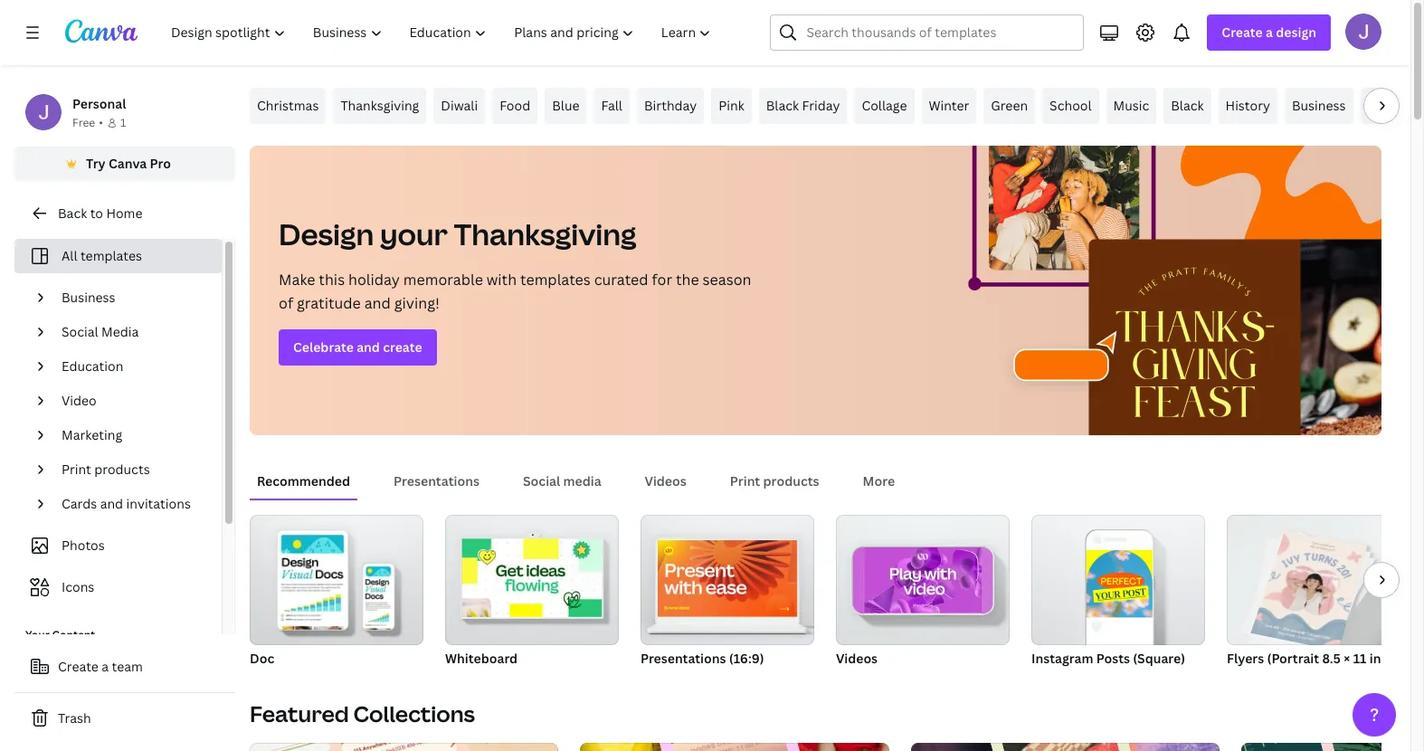 Task type: locate. For each thing, give the bounding box(es) containing it.
instagram post (square) image
[[1032, 515, 1206, 645], [1087, 550, 1153, 618]]

Search search field
[[807, 15, 1073, 50]]

0 vertical spatial videos
[[645, 473, 687, 490]]

print products for the print products button
[[730, 473, 820, 490]]

1 horizontal spatial thanksgiving
[[454, 215, 637, 253]]

celebrate and create
[[293, 339, 422, 356]]

free
[[72, 115, 95, 130]]

1 vertical spatial videos
[[837, 650, 878, 667]]

presentation (16:9) image
[[641, 515, 815, 645], [658, 540, 798, 617]]

1 horizontal spatial presentations
[[641, 650, 727, 667]]

and left create
[[357, 339, 380, 356]]

whiteboard
[[445, 650, 518, 667]]

diwali link
[[434, 88, 485, 124]]

fall
[[602, 97, 623, 114]]

video image
[[837, 515, 1010, 645], [865, 548, 982, 614]]

(portrait
[[1268, 650, 1320, 667]]

thanksgiving up with
[[454, 215, 637, 253]]

1 vertical spatial social
[[523, 473, 561, 490]]

school link
[[1043, 88, 1100, 124]]

and
[[365, 293, 391, 313], [357, 339, 380, 356], [100, 495, 123, 512]]

business link left thank
[[1285, 88, 1354, 124]]

0 horizontal spatial products
[[94, 461, 150, 478]]

presentations for presentations
[[394, 473, 480, 490]]

(16:9)
[[730, 650, 765, 667]]

0 horizontal spatial a
[[102, 658, 109, 675]]

try canva pro button
[[14, 147, 235, 181]]

back
[[58, 205, 87, 222]]

pink link
[[712, 88, 752, 124]]

whiteboard image
[[445, 515, 619, 645], [462, 539, 602, 618]]

and inside the celebrate and create link
[[357, 339, 380, 356]]

print inside button
[[730, 473, 761, 490]]

and right "cards"
[[100, 495, 123, 512]]

and for create
[[357, 339, 380, 356]]

back to home link
[[14, 196, 235, 232]]

make
[[279, 270, 315, 290]]

create inside button
[[58, 658, 99, 675]]

0 vertical spatial templates
[[81, 247, 142, 264]]

0 horizontal spatial thanksgiving
[[341, 97, 419, 114]]

black right music
[[1172, 97, 1205, 114]]

cards and invitations
[[62, 495, 191, 512]]

education
[[62, 358, 123, 375]]

0 horizontal spatial print
[[62, 461, 91, 478]]

a for design
[[1267, 24, 1274, 41]]

0 vertical spatial presentations
[[394, 473, 480, 490]]

birthday link
[[637, 88, 704, 124]]

for
[[652, 270, 673, 290]]

your content
[[25, 627, 95, 643]]

0 horizontal spatial print products
[[62, 461, 150, 478]]

collage
[[862, 97, 908, 114]]

products
[[94, 461, 150, 478], [764, 473, 820, 490]]

education link
[[54, 349, 211, 384]]

social up education
[[62, 323, 98, 340]]

music
[[1114, 97, 1150, 114]]

1 vertical spatial presentations
[[641, 650, 727, 667]]

thank you link
[[1361, 88, 1425, 124]]

print for the print products button
[[730, 473, 761, 490]]

personal
[[72, 95, 126, 112]]

products left more
[[764, 473, 820, 490]]

presentations (16:9)
[[641, 650, 765, 667]]

presentations inside button
[[394, 473, 480, 490]]

1 horizontal spatial print
[[730, 473, 761, 490]]

a inside dropdown button
[[1267, 24, 1274, 41]]

content
[[52, 627, 95, 643]]

marketing
[[62, 426, 122, 444]]

1 black from the left
[[767, 97, 799, 114]]

flyers (portrait 8.5 × 11 in)
[[1228, 650, 1386, 667]]

video
[[62, 392, 96, 409]]

business link
[[1285, 88, 1354, 124], [54, 281, 211, 315]]

season
[[703, 270, 752, 290]]

1 vertical spatial create
[[58, 658, 99, 675]]

11
[[1354, 650, 1367, 667]]

black
[[767, 97, 799, 114], [1172, 97, 1205, 114]]

templates right all
[[81, 247, 142, 264]]

0 vertical spatial and
[[365, 293, 391, 313]]

templates right with
[[521, 270, 591, 290]]

×
[[1345, 650, 1351, 667]]

1 vertical spatial business link
[[54, 281, 211, 315]]

create
[[383, 339, 422, 356]]

photos
[[62, 537, 105, 554]]

presentations for presentations (16:9)
[[641, 650, 727, 667]]

jacob simon image
[[1346, 14, 1382, 50]]

0 horizontal spatial templates
[[81, 247, 142, 264]]

1 horizontal spatial create
[[1223, 24, 1264, 41]]

thank you
[[1368, 97, 1425, 114]]

food
[[500, 97, 531, 114]]

0 horizontal spatial business link
[[54, 281, 211, 315]]

thanksgiving link
[[334, 88, 427, 124]]

instagram post (square) image inside instagram posts (square) "link"
[[1087, 550, 1153, 618]]

products up cards and invitations
[[94, 461, 150, 478]]

doc link
[[250, 515, 424, 671]]

business up social media
[[62, 289, 115, 306]]

black for black
[[1172, 97, 1205, 114]]

1 vertical spatial a
[[102, 658, 109, 675]]

0 vertical spatial social
[[62, 323, 98, 340]]

1 vertical spatial business
[[62, 289, 115, 306]]

and down holiday
[[365, 293, 391, 313]]

christmas link
[[250, 88, 326, 124]]

to
[[90, 205, 103, 222]]

and for invitations
[[100, 495, 123, 512]]

social for social media
[[523, 473, 561, 490]]

1 horizontal spatial print products
[[730, 473, 820, 490]]

products inside button
[[764, 473, 820, 490]]

2 vertical spatial and
[[100, 495, 123, 512]]

instagram posts (square) link
[[1032, 515, 1206, 671]]

business link up media
[[54, 281, 211, 315]]

0 horizontal spatial create
[[58, 658, 99, 675]]

1 horizontal spatial a
[[1267, 24, 1274, 41]]

business left thank
[[1293, 97, 1347, 114]]

create inside dropdown button
[[1223, 24, 1264, 41]]

social left media
[[523, 473, 561, 490]]

canva
[[109, 155, 147, 172]]

0 horizontal spatial presentations
[[394, 473, 480, 490]]

print for print products link at the left
[[62, 461, 91, 478]]

instagram posts (square)
[[1032, 650, 1186, 667]]

presentation (16:9) image inside presentations (16:9) link
[[658, 540, 798, 617]]

social
[[62, 323, 98, 340], [523, 473, 561, 490]]

1 horizontal spatial black
[[1172, 97, 1205, 114]]

create down content
[[58, 658, 99, 675]]

flyers
[[1228, 650, 1265, 667]]

0 vertical spatial a
[[1267, 24, 1274, 41]]

more
[[863, 473, 895, 490]]

social inside button
[[523, 473, 561, 490]]

thank
[[1368, 97, 1405, 114]]

doc image
[[250, 515, 424, 645], [250, 515, 424, 645]]

videos
[[645, 473, 687, 490], [837, 650, 878, 667]]

fall link
[[594, 88, 630, 124]]

business
[[1293, 97, 1347, 114], [62, 289, 115, 306]]

print up "cards"
[[62, 461, 91, 478]]

featured
[[250, 699, 349, 729]]

0 horizontal spatial videos
[[645, 473, 687, 490]]

flyer (portrait 8.5 × 11 in) image inside flyers (portrait 8.5 × 11 in) "link"
[[1252, 531, 1368, 651]]

0 vertical spatial create
[[1223, 24, 1264, 41]]

1 horizontal spatial social
[[523, 473, 561, 490]]

2 black from the left
[[1172, 97, 1205, 114]]

diwali
[[441, 97, 478, 114]]

templates inside make this holiday memorable with templates curated for the season of gratitude and giving!
[[521, 270, 591, 290]]

create a team button
[[14, 649, 235, 685]]

icons
[[62, 578, 94, 596]]

0 horizontal spatial black
[[767, 97, 799, 114]]

and inside cards and invitations link
[[100, 495, 123, 512]]

icons link
[[25, 570, 211, 605]]

print products button
[[723, 464, 827, 499]]

1 horizontal spatial products
[[764, 473, 820, 490]]

all templates
[[62, 247, 142, 264]]

black left friday
[[767, 97, 799, 114]]

print right the 'videos' button
[[730, 473, 761, 490]]

black friday link
[[759, 88, 848, 124]]

photos link
[[25, 529, 211, 563]]

flyer (portrait 8.5 × 11 in) image
[[1228, 515, 1401, 645], [1252, 531, 1368, 651]]

holiday
[[349, 270, 400, 290]]

winter link
[[922, 88, 977, 124]]

black for black friday
[[767, 97, 799, 114]]

print products inside button
[[730, 473, 820, 490]]

invitations
[[126, 495, 191, 512]]

media
[[101, 323, 139, 340]]

0 horizontal spatial social
[[62, 323, 98, 340]]

recommended button
[[250, 464, 358, 499]]

christmas
[[257, 97, 319, 114]]

0 vertical spatial business
[[1293, 97, 1347, 114]]

a for team
[[102, 658, 109, 675]]

food link
[[493, 88, 538, 124]]

collage link
[[855, 88, 915, 124]]

a inside button
[[102, 658, 109, 675]]

None search field
[[771, 14, 1085, 51]]

design your thanksgiving
[[279, 215, 637, 253]]

1 horizontal spatial templates
[[521, 270, 591, 290]]

create a team
[[58, 658, 143, 675]]

1 horizontal spatial business link
[[1285, 88, 1354, 124]]

trash
[[58, 710, 91, 727]]

a left team
[[102, 658, 109, 675]]

a left 'design'
[[1267, 24, 1274, 41]]

1 vertical spatial and
[[357, 339, 380, 356]]

presentations
[[394, 473, 480, 490], [641, 650, 727, 667]]

flyers (portrait 8.5 × 11 in) link
[[1228, 515, 1401, 671]]

create
[[1223, 24, 1264, 41], [58, 658, 99, 675]]

0 vertical spatial business link
[[1285, 88, 1354, 124]]

thanksgiving left the diwali
[[341, 97, 419, 114]]

create left 'design'
[[1223, 24, 1264, 41]]

1 vertical spatial templates
[[521, 270, 591, 290]]



Task type: describe. For each thing, give the bounding box(es) containing it.
doc
[[250, 650, 274, 667]]

celebrate
[[293, 339, 354, 356]]

(square)
[[1134, 650, 1186, 667]]

music link
[[1107, 88, 1157, 124]]

design your thanksgiving image
[[948, 146, 1382, 435]]

media
[[564, 473, 602, 490]]

blue
[[552, 97, 580, 114]]

0 horizontal spatial business
[[62, 289, 115, 306]]

0 vertical spatial thanksgiving
[[341, 97, 419, 114]]

collections
[[354, 699, 475, 729]]

8.5
[[1323, 650, 1342, 667]]

your
[[25, 627, 50, 643]]

blue link
[[545, 88, 587, 124]]

videos button
[[638, 464, 694, 499]]

you
[[1408, 97, 1425, 114]]

gratitude
[[297, 293, 361, 313]]

create for create a team
[[58, 658, 99, 675]]

social media link
[[54, 315, 211, 349]]

pro
[[150, 155, 171, 172]]

all
[[62, 247, 77, 264]]

pink
[[719, 97, 745, 114]]

celebrate and create link
[[279, 330, 437, 366]]

create for create a design
[[1223, 24, 1264, 41]]

social for social media
[[62, 323, 98, 340]]

social media
[[62, 323, 139, 340]]

of
[[279, 293, 293, 313]]

green
[[992, 97, 1029, 114]]

make this holiday memorable with templates curated for the season of gratitude and giving!
[[279, 270, 752, 313]]

curated
[[594, 270, 649, 290]]

back to home
[[58, 205, 143, 222]]

this
[[319, 270, 345, 290]]

friday
[[803, 97, 840, 114]]

create a design
[[1223, 24, 1317, 41]]

in)
[[1370, 650, 1386, 667]]

presentations (16:9) link
[[641, 515, 815, 671]]

featured collections
[[250, 699, 475, 729]]

whiteboard link
[[445, 515, 619, 671]]

history link
[[1219, 88, 1278, 124]]

green link
[[984, 88, 1036, 124]]

products for print products link at the left
[[94, 461, 150, 478]]

try canva pro
[[86, 155, 171, 172]]

instagram
[[1032, 650, 1094, 667]]

cards
[[62, 495, 97, 512]]

social media button
[[516, 464, 609, 499]]

video link
[[54, 384, 211, 418]]

the
[[676, 270, 700, 290]]

with
[[487, 270, 517, 290]]

recommended
[[257, 473, 350, 490]]

print products for print products link at the left
[[62, 461, 150, 478]]

marketing link
[[54, 418, 211, 453]]

•
[[99, 115, 103, 130]]

cards and invitations link
[[54, 487, 211, 521]]

top level navigation element
[[159, 14, 727, 51]]

1
[[120, 115, 126, 130]]

presentations button
[[387, 464, 487, 499]]

create a design button
[[1208, 14, 1332, 51]]

birthday
[[645, 97, 697, 114]]

posts
[[1097, 650, 1131, 667]]

videos inside button
[[645, 473, 687, 490]]

and inside make this holiday memorable with templates curated for the season of gratitude and giving!
[[365, 293, 391, 313]]

1 horizontal spatial videos
[[837, 650, 878, 667]]

trash link
[[14, 701, 235, 737]]

1 horizontal spatial business
[[1293, 97, 1347, 114]]

print products link
[[54, 453, 211, 487]]

free •
[[72, 115, 103, 130]]

black link
[[1164, 88, 1212, 124]]

memorable
[[404, 270, 483, 290]]

black friday
[[767, 97, 840, 114]]

products for the print products button
[[764, 473, 820, 490]]

winter
[[929, 97, 970, 114]]

design
[[1277, 24, 1317, 41]]

social media
[[523, 473, 602, 490]]

1 vertical spatial thanksgiving
[[454, 215, 637, 253]]

try
[[86, 155, 106, 172]]

school
[[1050, 97, 1092, 114]]

team
[[112, 658, 143, 675]]



Task type: vqa. For each thing, say whether or not it's contained in the screenshot.
Search folder search box at the left top of the page
no



